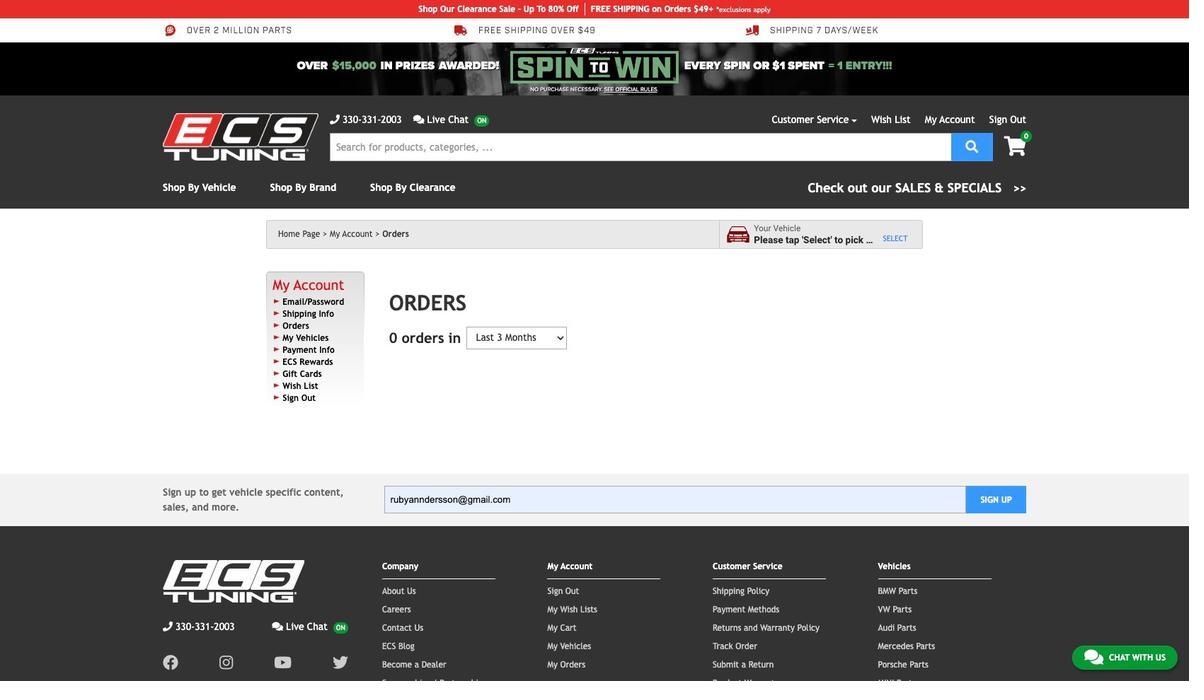 Task type: locate. For each thing, give the bounding box(es) containing it.
1 vertical spatial ecs tuning image
[[163, 561, 305, 603]]

ecs tuning 'spin to win' contest logo image
[[511, 48, 679, 84]]

2 vertical spatial comments image
[[1085, 649, 1104, 666]]

comments image
[[413, 115, 425, 125], [272, 622, 283, 632], [1085, 649, 1104, 666]]

0 vertical spatial comments image
[[413, 115, 425, 125]]

0 horizontal spatial comments image
[[272, 622, 283, 632]]

search image
[[966, 140, 979, 153]]

ecs tuning image
[[163, 113, 319, 161], [163, 561, 305, 603]]

1 horizontal spatial comments image
[[413, 115, 425, 125]]

facebook logo image
[[163, 655, 178, 671]]

1 vertical spatial comments image
[[272, 622, 283, 632]]

comments image for phone image
[[272, 622, 283, 632]]

Email email field
[[384, 487, 967, 514]]

instagram logo image
[[220, 655, 233, 671]]

0 vertical spatial ecs tuning image
[[163, 113, 319, 161]]

Search text field
[[330, 133, 952, 161]]



Task type: vqa. For each thing, say whether or not it's contained in the screenshot.
phone image
yes



Task type: describe. For each thing, give the bounding box(es) containing it.
twitter logo image
[[333, 655, 348, 671]]

comments image for phone icon
[[413, 115, 425, 125]]

1 ecs tuning image from the top
[[163, 113, 319, 161]]

phone image
[[330, 115, 340, 125]]

2 ecs tuning image from the top
[[163, 561, 305, 603]]

phone image
[[163, 622, 173, 632]]

2 horizontal spatial comments image
[[1085, 649, 1104, 666]]

shopping cart image
[[1005, 137, 1027, 157]]

youtube logo image
[[274, 655, 292, 671]]



